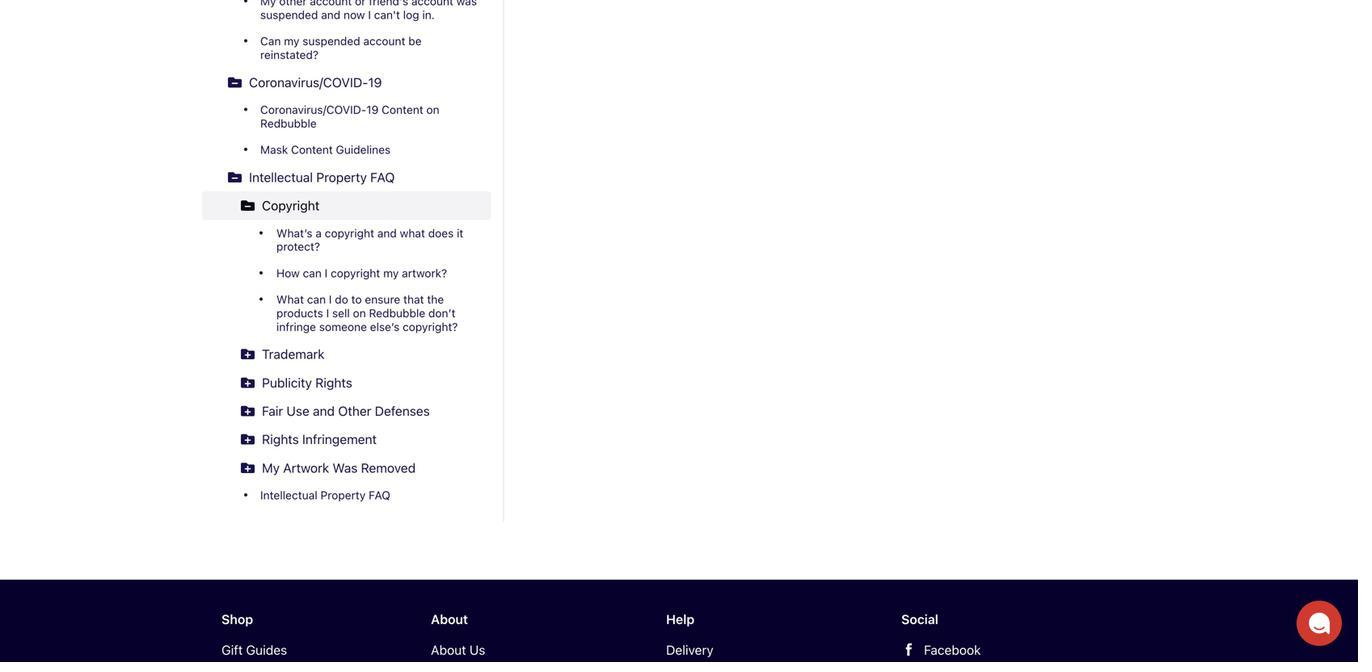 Task type: describe. For each thing, give the bounding box(es) containing it.
delivery
[[666, 643, 714, 658]]

about us
[[431, 643, 485, 658]]

that
[[403, 293, 424, 307]]

the
[[427, 293, 444, 307]]

1 vertical spatial rights
[[262, 432, 299, 448]]

1 vertical spatial intellectual
[[260, 489, 317, 502]]

does
[[428, 227, 454, 240]]

products
[[276, 307, 323, 320]]

or
[[355, 0, 366, 8]]

shop
[[221, 612, 253, 628]]

can my suspended account be reinstated? link
[[202, 28, 491, 68]]

protect?
[[276, 240, 320, 253]]

i left "do"
[[329, 293, 332, 307]]

content inside the coronavirus/covid-19 content on redbubble
[[382, 103, 423, 116]]

coronavirus/covid- for coronavirus/covid-19
[[249, 75, 368, 90]]

fair
[[262, 404, 283, 419]]

infringe
[[276, 320, 316, 334]]

other
[[338, 404, 371, 419]]

2 intellectual property faq link from the top
[[202, 483, 491, 509]]

artwork
[[283, 461, 329, 476]]

what's
[[276, 227, 312, 240]]

reinstated?
[[260, 48, 318, 61]]

0 vertical spatial property
[[316, 170, 367, 185]]

what
[[276, 293, 304, 307]]

now
[[344, 8, 365, 21]]

guides
[[246, 643, 287, 658]]

on inside the coronavirus/covid-19 content on redbubble
[[426, 103, 439, 116]]

what's a copyright and what does it protect?
[[276, 227, 463, 253]]

use
[[287, 404, 309, 419]]

0 horizontal spatial content
[[291, 143, 333, 156]]

0 vertical spatial rights
[[315, 375, 352, 391]]

i inside 'my other account or friend's account was suspended and now i can't log in.'
[[368, 8, 371, 21]]

what can i do to ensure that the products i sell on redbubble don't infringe someone else's copyright? link
[[228, 287, 491, 340]]

can for how
[[303, 267, 322, 280]]

log
[[403, 8, 419, 21]]

my artwork was removed link
[[202, 454, 491, 483]]

about us link
[[431, 640, 614, 661]]

to
[[351, 293, 362, 307]]

what can i do to ensure that the products i sell on redbubble don't infringe someone else's copyright?
[[276, 293, 458, 334]]

infringement
[[302, 432, 377, 448]]

coronavirus/covid-19 link
[[202, 68, 491, 97]]

1 intellectual property faq link from the top
[[202, 163, 491, 192]]

and inside what's a copyright and what does it protect?
[[377, 227, 397, 240]]

account inside can my suspended account be reinstated?
[[363, 35, 405, 48]]

open chat image
[[1308, 613, 1331, 635]]

defenses
[[375, 404, 430, 419]]

1 vertical spatial faq
[[369, 489, 390, 502]]

copyright link
[[202, 192, 491, 220]]

19 for coronavirus/covid-19
[[368, 75, 382, 90]]

and inside 'my other account or friend's account was suspended and now i can't log in.'
[[321, 8, 341, 21]]

can my suspended account be reinstated?
[[260, 35, 422, 61]]

mask
[[260, 143, 288, 156]]

how can i copyright my artwork?
[[276, 267, 447, 280]]

my artwork was removed
[[262, 461, 416, 476]]

1 vertical spatial property
[[320, 489, 366, 502]]

a
[[316, 227, 322, 240]]

copyright inside what's a copyright and what does it protect?
[[325, 227, 374, 240]]

sell
[[332, 307, 350, 320]]

removed
[[361, 461, 416, 476]]

what's a copyright and what does it protect? link
[[228, 220, 491, 260]]



Task type: locate. For each thing, give the bounding box(es) containing it.
can inside what can i do to ensure that the products i sell on redbubble don't infringe someone else's copyright?
[[307, 293, 326, 307]]

my left "other"
[[260, 0, 276, 8]]

other
[[279, 0, 307, 8]]

my other account or friend's account was suspended and now i can't log in. link
[[202, 0, 491, 28]]

1 vertical spatial intellectual property faq
[[260, 489, 390, 502]]

0 vertical spatial redbubble
[[260, 117, 317, 130]]

account up now
[[310, 0, 352, 8]]

content right mask
[[291, 143, 333, 156]]

facebook
[[924, 643, 981, 658]]

19 down coronavirus/covid-19 link
[[366, 103, 379, 116]]

1 vertical spatial about
[[431, 643, 466, 658]]

intellectual
[[249, 170, 313, 185], [260, 489, 317, 502]]

was
[[333, 461, 358, 476]]

publicity
[[262, 375, 312, 391]]

mask content guidelines
[[260, 143, 391, 156]]

copyright up to
[[331, 267, 380, 280]]

facebook icon image
[[901, 644, 914, 657]]

suspended down "other"
[[260, 8, 318, 21]]

1 vertical spatial can
[[307, 293, 326, 307]]

coronavirus/covid- down coronavirus/covid-19
[[260, 103, 366, 116]]

copyright
[[325, 227, 374, 240], [331, 267, 380, 280]]

19 up the coronavirus/covid-19 content on redbubble
[[368, 75, 382, 90]]

19
[[368, 75, 382, 90], [366, 103, 379, 116]]

account
[[310, 0, 352, 8], [411, 0, 453, 8], [363, 35, 405, 48]]

intellectual property faq link
[[202, 163, 491, 192], [202, 483, 491, 509]]

about for about
[[431, 612, 468, 628]]

can
[[260, 35, 281, 48]]

rights
[[315, 375, 352, 391], [262, 432, 299, 448]]

my other account or friend's account was suspended and now i can't log in.
[[260, 0, 477, 21]]

i
[[368, 8, 371, 21], [325, 267, 328, 280], [329, 293, 332, 307], [326, 307, 329, 320]]

don't
[[428, 307, 455, 320]]

fair use and other defenses
[[262, 404, 430, 419]]

0 horizontal spatial rights
[[262, 432, 299, 448]]

intellectual property faq down my artwork was removed
[[260, 489, 390, 502]]

fair use and other defenses link
[[202, 397, 491, 426]]

19 for coronavirus/covid-19 content on redbubble
[[366, 103, 379, 116]]

in.
[[422, 8, 435, 21]]

coronavirus/covid- for coronavirus/covid-19 content on redbubble
[[260, 103, 366, 116]]

about up about us
[[431, 612, 468, 628]]

2 vertical spatial and
[[313, 404, 335, 419]]

coronavirus/covid-19 content on redbubble link
[[202, 97, 491, 137]]

and left now
[[321, 8, 341, 21]]

coronavirus/covid-19
[[249, 75, 382, 90]]

0 vertical spatial on
[[426, 103, 439, 116]]

coronavirus/covid- inside the coronavirus/covid-19 content on redbubble
[[260, 103, 366, 116]]

can
[[303, 267, 322, 280], [307, 293, 326, 307]]

0 vertical spatial intellectual
[[249, 170, 313, 185]]

1 horizontal spatial on
[[426, 103, 439, 116]]

suspended
[[260, 8, 318, 21], [303, 35, 360, 48]]

0 vertical spatial and
[[321, 8, 341, 21]]

intellectual property faq link down the was
[[202, 483, 491, 509]]

0 vertical spatial can
[[303, 267, 322, 280]]

0 vertical spatial 19
[[368, 75, 382, 90]]

rights infringement link
[[202, 426, 491, 454]]

can't
[[374, 8, 400, 21]]

publicity rights link
[[202, 369, 491, 397]]

suspended inside can my suspended account be reinstated?
[[303, 35, 360, 48]]

redbubble
[[260, 117, 317, 130], [369, 307, 425, 320]]

friend's
[[369, 0, 408, 8]]

0 vertical spatial my
[[284, 35, 299, 48]]

1 vertical spatial and
[[377, 227, 397, 240]]

ensure
[[365, 293, 400, 307]]

about for about us
[[431, 643, 466, 658]]

2 horizontal spatial account
[[411, 0, 453, 8]]

and left what
[[377, 227, 397, 240]]

copyright?
[[403, 320, 458, 334]]

1 vertical spatial my
[[262, 461, 280, 476]]

intellectual property faq down mask content guidelines
[[249, 170, 395, 185]]

0 vertical spatial copyright
[[325, 227, 374, 240]]

1 horizontal spatial my
[[383, 267, 399, 280]]

us
[[470, 643, 485, 658]]

mask content guidelines link
[[202, 137, 491, 163]]

redbubble inside what can i do to ensure that the products i sell on redbubble don't infringe someone else's copyright?
[[369, 307, 425, 320]]

what
[[400, 227, 425, 240]]

content
[[382, 103, 423, 116], [291, 143, 333, 156]]

about
[[431, 612, 468, 628], [431, 643, 466, 658]]

intellectual down mask
[[249, 170, 313, 185]]

and
[[321, 8, 341, 21], [377, 227, 397, 240], [313, 404, 335, 419]]

1 vertical spatial intellectual property faq link
[[202, 483, 491, 509]]

0 horizontal spatial redbubble
[[260, 117, 317, 130]]

1 horizontal spatial content
[[382, 103, 423, 116]]

0 vertical spatial faq
[[370, 170, 395, 185]]

how can i copyright my artwork? link
[[228, 260, 491, 287]]

rights infringement
[[262, 432, 377, 448]]

my
[[260, 0, 276, 8], [262, 461, 280, 476]]

do
[[335, 293, 348, 307]]

redbubble inside the coronavirus/covid-19 content on redbubble
[[260, 117, 317, 130]]

1 vertical spatial suspended
[[303, 35, 360, 48]]

was
[[457, 0, 477, 8]]

trademark link
[[202, 340, 491, 369]]

artwork?
[[402, 267, 447, 280]]

coronavirus/covid- down reinstated? at top left
[[249, 75, 368, 90]]

trademark
[[262, 347, 325, 362]]

rights down fair
[[262, 432, 299, 448]]

i left sell
[[326, 307, 329, 320]]

be
[[408, 35, 422, 48]]

delivery link
[[666, 640, 850, 661]]

can for what
[[307, 293, 326, 307]]

copyright down copyright link
[[325, 227, 374, 240]]

my up ensure
[[383, 267, 399, 280]]

2 about from the top
[[431, 643, 466, 658]]

guidelines
[[336, 143, 391, 156]]

it
[[457, 227, 463, 240]]

1 vertical spatial redbubble
[[369, 307, 425, 320]]

copyright
[[262, 198, 320, 213]]

0 vertical spatial content
[[382, 103, 423, 116]]

intellectual down artwork
[[260, 489, 317, 502]]

can up products on the left of page
[[307, 293, 326, 307]]

how
[[276, 267, 300, 280]]

1 vertical spatial my
[[383, 267, 399, 280]]

1 vertical spatial coronavirus/covid-
[[260, 103, 366, 116]]

1 horizontal spatial account
[[363, 35, 405, 48]]

0 horizontal spatial on
[[353, 307, 366, 320]]

0 vertical spatial suspended
[[260, 8, 318, 21]]

0 horizontal spatial account
[[310, 0, 352, 8]]

can right how
[[303, 267, 322, 280]]

gift guides
[[221, 643, 287, 658]]

1 vertical spatial copyright
[[331, 267, 380, 280]]

property
[[316, 170, 367, 185], [320, 489, 366, 502]]

0 vertical spatial intellectual property faq link
[[202, 163, 491, 192]]

intellectual property faq link down guidelines
[[202, 163, 491, 192]]

suspended inside 'my other account or friend's account was suspended and now i can't log in.'
[[260, 8, 318, 21]]

faq
[[370, 170, 395, 185], [369, 489, 390, 502]]

1 horizontal spatial redbubble
[[369, 307, 425, 320]]

my inside can my suspended account be reinstated?
[[284, 35, 299, 48]]

intellectual property faq
[[249, 170, 395, 185], [260, 489, 390, 502]]

account up in.
[[411, 0, 453, 8]]

someone
[[319, 320, 367, 334]]

0 vertical spatial intellectual property faq
[[249, 170, 395, 185]]

on inside what can i do to ensure that the products i sell on redbubble don't infringe someone else's copyright?
[[353, 307, 366, 320]]

social
[[901, 612, 938, 628]]

on
[[426, 103, 439, 116], [353, 307, 366, 320]]

coronavirus/covid-19 content on redbubble
[[260, 103, 439, 130]]

account down can't
[[363, 35, 405, 48]]

gift
[[221, 643, 243, 658]]

facebook link
[[901, 640, 1085, 661]]

faq down guidelines
[[370, 170, 395, 185]]

redbubble up else's
[[369, 307, 425, 320]]

and right use
[[313, 404, 335, 419]]

faq down removed
[[369, 489, 390, 502]]

content up guidelines
[[382, 103, 423, 116]]

1 vertical spatial on
[[353, 307, 366, 320]]

my inside 'my other account or friend's account was suspended and now i can't log in.'
[[260, 0, 276, 8]]

gift guides link
[[221, 640, 405, 661]]

i right how
[[325, 267, 328, 280]]

my left artwork
[[262, 461, 280, 476]]

19 inside the coronavirus/covid-19 content on redbubble
[[366, 103, 379, 116]]

my up reinstated? at top left
[[284, 35, 299, 48]]

my for my other account or friend's account was suspended and now i can't log in.
[[260, 0, 276, 8]]

else's
[[370, 320, 400, 334]]

help
[[666, 612, 695, 628]]

my for my artwork was removed
[[262, 461, 280, 476]]

publicity rights
[[262, 375, 352, 391]]

1 horizontal spatial rights
[[315, 375, 352, 391]]

about left us
[[431, 643, 466, 658]]

i right now
[[368, 8, 371, 21]]

0 horizontal spatial my
[[284, 35, 299, 48]]

1 about from the top
[[431, 612, 468, 628]]

0 vertical spatial about
[[431, 612, 468, 628]]

my
[[284, 35, 299, 48], [383, 267, 399, 280]]

0 vertical spatial coronavirus/covid-
[[249, 75, 368, 90]]

property down the was
[[320, 489, 366, 502]]

1 vertical spatial content
[[291, 143, 333, 156]]

suspended down my other account or friend's account was suspended and now i can't log in. link
[[303, 35, 360, 48]]

rights up fair use and other defenses
[[315, 375, 352, 391]]

redbubble up mask
[[260, 117, 317, 130]]

0 vertical spatial my
[[260, 0, 276, 8]]

property down mask content guidelines link
[[316, 170, 367, 185]]

1 vertical spatial 19
[[366, 103, 379, 116]]



Task type: vqa. For each thing, say whether or not it's contained in the screenshot.


